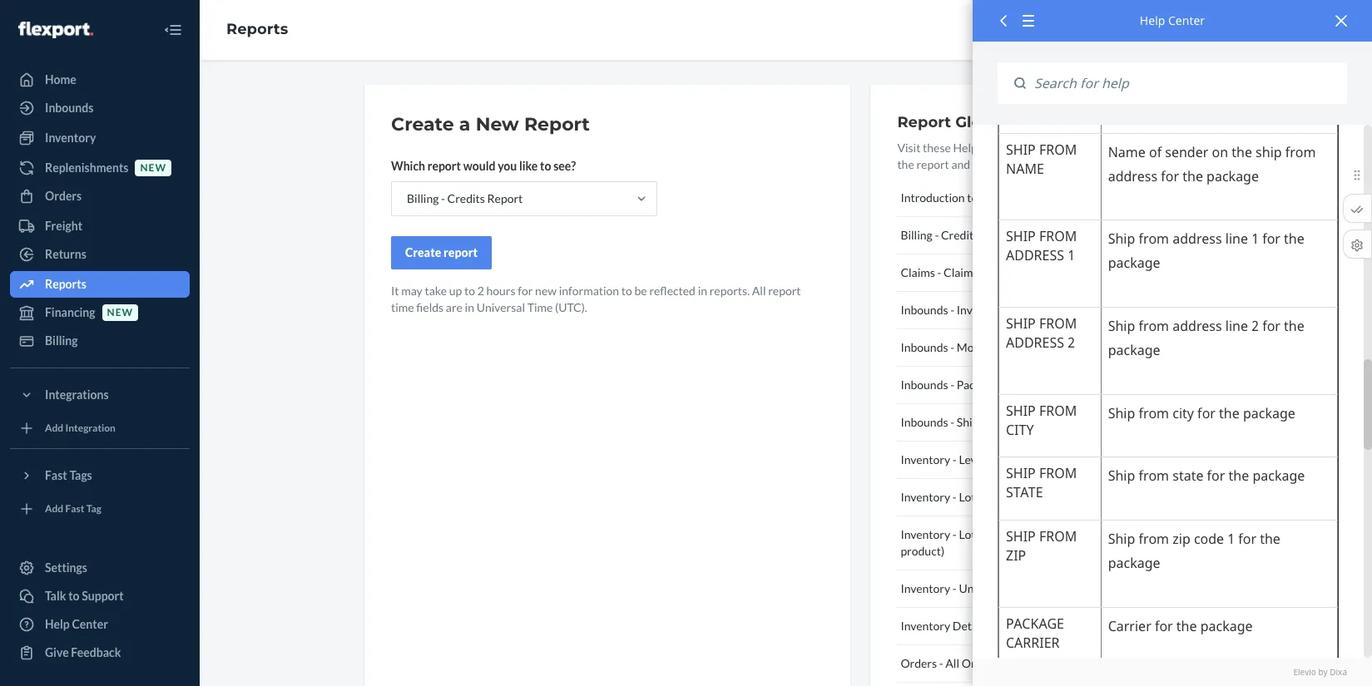 Task type: describe. For each thing, give the bounding box(es) containing it.
report inside billing - credits report button
[[982, 228, 1017, 242]]

claims - claims submitted
[[901, 266, 1034, 280]]

add integration
[[45, 422, 116, 435]]

integrations button
[[10, 382, 190, 409]]

inventory - lot tracking and fefo (all products)
[[901, 490, 1142, 505]]

product)
[[901, 545, 945, 559]]

to inside button
[[68, 589, 80, 604]]

reserve
[[998, 619, 1039, 634]]

inbounds - shipping plan reconciliation button
[[898, 405, 1169, 442]]

long
[[1001, 582, 1026, 596]]

articles
[[1018, 141, 1056, 155]]

and for inventory - lot tracking and fefo (all products)
[[1022, 490, 1041, 505]]

would
[[463, 159, 496, 173]]

submitted
[[981, 266, 1034, 280]]

2 horizontal spatial help
[[1141, 12, 1166, 28]]

freight link
[[10, 213, 190, 240]]

center inside visit these help center articles to get a description of the report and column details.
[[980, 141, 1016, 155]]

report inside button
[[444, 246, 478, 260]]

- for the 'inventory - lot tracking and fefo (single product)' button
[[953, 528, 957, 542]]

give feedback
[[45, 646, 121, 660]]

inventory for inventory - lot tracking and fefo (all products)
[[901, 490, 951, 505]]

inbounds for inbounds
[[45, 101, 94, 115]]

orders - all orders button
[[898, 646, 1169, 684]]

visit these help center articles to get a description of the report and column details.
[[898, 141, 1168, 172]]

inventory up monthly
[[957, 303, 1007, 317]]

0 horizontal spatial in
[[465, 301, 475, 315]]

in inside button
[[989, 582, 999, 596]]

new for replenishments
[[140, 162, 166, 174]]

report down you in the left of the page
[[488, 191, 523, 206]]

tracking for (single
[[978, 528, 1020, 542]]

fast inside fast tags dropdown button
[[45, 469, 67, 483]]

like
[[520, 159, 538, 173]]

orders link
[[10, 183, 190, 210]]

1 vertical spatial help center
[[45, 618, 108, 632]]

all inside button
[[946, 657, 960, 671]]

inventory details - reserve storage
[[901, 619, 1081, 634]]

lot for inventory - lot tracking and fefo (all products)
[[959, 490, 976, 505]]

for
[[518, 284, 533, 298]]

credits inside button
[[942, 228, 979, 242]]

inventory - units in long term storage
[[901, 582, 1096, 596]]

tags
[[69, 469, 92, 483]]

returns
[[45, 247, 86, 261]]

to inside visit these help center articles to get a description of the report and column details.
[[1058, 141, 1069, 155]]

and for inventory - lot tracking and fefo (single product)
[[1022, 528, 1041, 542]]

claims - claims submitted button
[[898, 255, 1169, 292]]

freight
[[45, 219, 82, 233]]

(utc).
[[555, 301, 588, 315]]

inventory for inventory - units in long term storage
[[901, 582, 951, 596]]

packages
[[957, 378, 1005, 392]]

all inside it may take up to 2 hours for new information to be reflected in reports. all report time fields are in universal time (utc).
[[752, 284, 766, 298]]

fast inside add fast tag link
[[65, 503, 84, 516]]

inbounds - monthly reconciliation button
[[898, 330, 1169, 367]]

add fast tag link
[[10, 496, 190, 523]]

inventory for inventory - levels today
[[901, 453, 951, 467]]

time
[[528, 301, 553, 315]]

2 claims from the left
[[944, 266, 979, 280]]

inbounds - packages button
[[898, 367, 1169, 405]]

inbounds link
[[10, 95, 190, 122]]

details
[[953, 619, 989, 634]]

the
[[898, 157, 915, 172]]

create report button
[[391, 236, 492, 270]]

add fast tag
[[45, 503, 102, 516]]

orders for orders - all orders
[[901, 657, 938, 671]]

new
[[476, 113, 519, 136]]

monthly
[[957, 341, 1001, 355]]

billing inside button
[[901, 228, 933, 242]]

inbounds for inbounds - monthly reconciliation
[[901, 341, 949, 355]]

levels
[[959, 453, 991, 467]]

help center link
[[10, 612, 190, 639]]

new for financing
[[107, 307, 133, 319]]

orders for orders
[[45, 189, 82, 203]]

description
[[1098, 141, 1156, 155]]

inbounds for inbounds - shipping plan reconciliation
[[901, 415, 949, 430]]

get
[[1071, 141, 1088, 155]]

- for billing - credits report button
[[935, 228, 939, 242]]

talk to support
[[45, 589, 124, 604]]

reflected
[[650, 284, 696, 298]]

settings link
[[10, 555, 190, 582]]

which
[[391, 159, 425, 173]]

universal
[[477, 301, 525, 315]]

report inside it may take up to 2 hours for new information to be reflected in reports. all report time fields are in universal time (utc).
[[769, 284, 801, 298]]

details.
[[1013, 157, 1049, 172]]

create report
[[405, 246, 478, 260]]

0 vertical spatial credits
[[448, 191, 485, 206]]

report up see?
[[524, 113, 590, 136]]

it may take up to 2 hours for new information to be reflected in reports. all report time fields are in universal time (utc).
[[391, 284, 801, 315]]

units
[[959, 582, 987, 596]]

take
[[425, 284, 447, 298]]

- for inbounds - monthly reconciliation button
[[951, 341, 955, 355]]

help inside visit these help center articles to get a description of the report and column details.
[[954, 141, 978, 155]]

1 horizontal spatial in
[[698, 284, 708, 298]]

hours
[[487, 284, 516, 298]]

add for add integration
[[45, 422, 63, 435]]

inventory - lot tracking and fefo (single product) button
[[898, 517, 1169, 571]]

support
[[82, 589, 124, 604]]

inventory - levels today
[[901, 453, 1024, 467]]

time
[[391, 301, 414, 315]]

2
[[478, 284, 484, 298]]

0 vertical spatial reports
[[226, 20, 288, 38]]

fefo for (single
[[1043, 528, 1073, 542]]

visit
[[898, 141, 921, 155]]

create for create a new report
[[391, 113, 454, 136]]

elevio by dixa
[[1294, 667, 1348, 678]]

introduction
[[901, 191, 966, 205]]

fefo for (all
[[1043, 490, 1073, 505]]

these
[[923, 141, 952, 155]]

inbounds for inbounds - inventory reconciliation
[[901, 303, 949, 317]]

inbounds - packages
[[901, 378, 1005, 392]]

2 horizontal spatial orders
[[962, 657, 999, 671]]

are
[[446, 301, 463, 315]]

Search search field
[[1027, 62, 1348, 104]]

elevio by dixa link
[[998, 667, 1348, 679]]

elevio
[[1294, 667, 1317, 678]]

report inside visit these help center articles to get a description of the report and column details.
[[917, 157, 950, 172]]

and inside visit these help center articles to get a description of the report and column details.
[[952, 157, 971, 172]]

storage inside inventory - units in long term storage button
[[1056, 582, 1096, 596]]

inventory for inventory - lot tracking and fefo (single product)
[[901, 528, 951, 542]]

- for inbounds - inventory reconciliation button
[[951, 303, 955, 317]]

may
[[401, 284, 423, 298]]

- right "details"
[[992, 619, 996, 634]]

be
[[635, 284, 648, 298]]

shipping
[[957, 415, 1001, 430]]

orders - all orders
[[901, 657, 999, 671]]

0 horizontal spatial reports link
[[10, 271, 190, 298]]

plan
[[1003, 415, 1026, 430]]

close navigation image
[[163, 20, 183, 40]]



Task type: locate. For each thing, give the bounding box(es) containing it.
1 horizontal spatial help center
[[1141, 12, 1206, 28]]

1 horizontal spatial reports
[[226, 20, 288, 38]]

1 horizontal spatial all
[[946, 657, 960, 671]]

0 vertical spatial tracking
[[978, 490, 1020, 505]]

fast left tags
[[45, 469, 67, 483]]

products)
[[1093, 490, 1142, 505]]

- left units
[[953, 582, 957, 596]]

1 vertical spatial reports link
[[10, 271, 190, 298]]

2 fefo from the top
[[1043, 528, 1073, 542]]

report up these
[[898, 113, 952, 132]]

glossary
[[956, 113, 1023, 132]]

fast
[[45, 469, 67, 483], [65, 503, 84, 516]]

0 vertical spatial reports link
[[226, 20, 288, 38]]

to
[[1058, 141, 1069, 155], [540, 159, 552, 173], [968, 191, 979, 205], [465, 284, 475, 298], [622, 284, 633, 298], [68, 589, 80, 604]]

1 vertical spatial all
[[946, 657, 960, 671]]

2 add from the top
[[45, 503, 63, 516]]

inbounds inside 'link'
[[45, 101, 94, 115]]

add left integration
[[45, 422, 63, 435]]

create for create report
[[405, 246, 442, 260]]

center up column
[[980, 141, 1016, 155]]

center
[[1169, 12, 1206, 28], [980, 141, 1016, 155], [72, 618, 108, 632]]

0 vertical spatial create
[[391, 113, 454, 136]]

add
[[45, 422, 63, 435], [45, 503, 63, 516]]

- left monthly
[[951, 341, 955, 355]]

2 lot from the top
[[959, 528, 976, 542]]

in left reports.
[[698, 284, 708, 298]]

1 vertical spatial billing
[[901, 228, 933, 242]]

report up the up
[[444, 246, 478, 260]]

2 horizontal spatial billing
[[901, 228, 933, 242]]

center down the talk to support
[[72, 618, 108, 632]]

create inside button
[[405, 246, 442, 260]]

reporting
[[981, 191, 1032, 205]]

replenishments
[[45, 161, 129, 175]]

today
[[993, 453, 1024, 467]]

reconciliation for inbounds - inventory reconciliation
[[1009, 303, 1082, 317]]

0 vertical spatial billing
[[407, 191, 439, 206]]

lot up units
[[959, 528, 976, 542]]

0 horizontal spatial billing
[[45, 334, 78, 348]]

billing - credits report button
[[898, 217, 1169, 255]]

1 vertical spatial in
[[465, 301, 475, 315]]

- down which report would you like to see?
[[441, 191, 445, 206]]

information
[[559, 284, 620, 298]]

inventory - lot tracking and fefo (all products) button
[[898, 480, 1169, 517]]

financing
[[45, 306, 95, 320]]

a right get
[[1090, 141, 1096, 155]]

1 horizontal spatial reports link
[[226, 20, 288, 38]]

tracking down inventory - lot tracking and fefo (all products)
[[978, 528, 1020, 542]]

- up inbounds - inventory reconciliation
[[938, 266, 942, 280]]

1 vertical spatial credits
[[942, 228, 979, 242]]

0 horizontal spatial orders
[[45, 189, 82, 203]]

inventory left levels on the bottom of the page
[[901, 453, 951, 467]]

0 vertical spatial lot
[[959, 490, 976, 505]]

tracking for (all
[[978, 490, 1020, 505]]

term
[[1028, 582, 1054, 596]]

1 vertical spatial reconciliation
[[1003, 341, 1076, 355]]

inbounds down inbounds - packages
[[901, 415, 949, 430]]

inventory for inventory
[[45, 131, 96, 145]]

give feedback button
[[10, 640, 190, 667]]

0 vertical spatial billing - credits report
[[407, 191, 523, 206]]

lot inside inventory - lot tracking and fefo (single product)
[[959, 528, 976, 542]]

which report would you like to see?
[[391, 159, 576, 173]]

1 horizontal spatial billing - credits report
[[901, 228, 1017, 242]]

1 vertical spatial and
[[1022, 490, 1041, 505]]

fields
[[417, 301, 444, 315]]

inventory down product)
[[901, 582, 951, 596]]

to left get
[[1058, 141, 1069, 155]]

billing - credits report down would
[[407, 191, 523, 206]]

- inside inventory - lot tracking and fefo (single product)
[[953, 528, 957, 542]]

- down inventory details - reserve storage
[[940, 657, 944, 671]]

storage inside inventory details - reserve storage button
[[1042, 619, 1081, 634]]

in
[[698, 284, 708, 298], [465, 301, 475, 315], [989, 582, 999, 596]]

claims left submitted on the right of page
[[944, 266, 979, 280]]

0 vertical spatial help center
[[1141, 12, 1206, 28]]

tag
[[86, 503, 102, 516]]

inventory down inventory - levels today
[[901, 490, 951, 505]]

0 vertical spatial add
[[45, 422, 63, 435]]

new up orders link
[[140, 162, 166, 174]]

- down claims - claims submitted
[[951, 303, 955, 317]]

reconciliation down inbounds - inventory reconciliation button
[[1003, 341, 1076, 355]]

(single
[[1075, 528, 1108, 542]]

inventory - levels today button
[[898, 442, 1169, 480]]

claims
[[901, 266, 936, 280], [944, 266, 979, 280]]

0 vertical spatial storage
[[1056, 582, 1096, 596]]

1 horizontal spatial billing
[[407, 191, 439, 206]]

reconciliation down inbounds - packages button
[[1028, 415, 1101, 430]]

new inside it may take up to 2 hours for new information to be reflected in reports. all report time fields are in universal time (utc).
[[535, 284, 557, 298]]

1 vertical spatial tracking
[[978, 528, 1020, 542]]

inbounds
[[45, 101, 94, 115], [901, 303, 949, 317], [901, 341, 949, 355], [901, 378, 949, 392], [901, 415, 949, 430]]

lot for inventory - lot tracking and fefo (single product)
[[959, 528, 976, 542]]

lot down inventory - levels today
[[959, 490, 976, 505]]

inventory details - reserve storage button
[[898, 609, 1169, 646]]

fast tags button
[[10, 463, 190, 490]]

1 lot from the top
[[959, 490, 976, 505]]

introduction to reporting button
[[898, 180, 1169, 217]]

in right the are at the top of page
[[465, 301, 475, 315]]

orders down inventory details - reserve storage
[[901, 657, 938, 671]]

to left be
[[622, 284, 633, 298]]

tracking down today
[[978, 490, 1020, 505]]

1 vertical spatial storage
[[1042, 619, 1081, 634]]

1 vertical spatial billing - credits report
[[901, 228, 1017, 242]]

0 vertical spatial all
[[752, 284, 766, 298]]

and inside inventory - lot tracking and fefo (single product)
[[1022, 528, 1041, 542]]

inbounds - inventory reconciliation
[[901, 303, 1082, 317]]

fefo left (all
[[1043, 490, 1073, 505]]

billing - credits report inside button
[[901, 228, 1017, 242]]

report left would
[[428, 159, 461, 173]]

2 vertical spatial billing
[[45, 334, 78, 348]]

- for claims - claims submitted button
[[938, 266, 942, 280]]

0 horizontal spatial credits
[[448, 191, 485, 206]]

0 horizontal spatial billing - credits report
[[407, 191, 523, 206]]

1 vertical spatial reports
[[45, 277, 86, 291]]

- left shipping
[[951, 415, 955, 430]]

all right reports.
[[752, 284, 766, 298]]

a inside visit these help center articles to get a description of the report and column details.
[[1090, 141, 1096, 155]]

inventory for inventory details - reserve storage
[[901, 619, 951, 634]]

1 horizontal spatial center
[[980, 141, 1016, 155]]

2 vertical spatial help
[[45, 618, 70, 632]]

report down these
[[917, 157, 950, 172]]

1 vertical spatial create
[[405, 246, 442, 260]]

help center up give feedback
[[45, 618, 108, 632]]

all down "details"
[[946, 657, 960, 671]]

fast tags
[[45, 469, 92, 483]]

to left reporting
[[968, 191, 979, 205]]

inventory up orders - all orders
[[901, 619, 951, 634]]

storage
[[1056, 582, 1096, 596], [1042, 619, 1081, 634]]

to inside button
[[968, 191, 979, 205]]

create a new report
[[391, 113, 590, 136]]

lot
[[959, 490, 976, 505], [959, 528, 976, 542]]

column
[[973, 157, 1011, 172]]

billing - credits report down the introduction to reporting
[[901, 228, 1017, 242]]

integrations
[[45, 388, 109, 402]]

reconciliation for inbounds - monthly reconciliation
[[1003, 341, 1076, 355]]

tracking inside inventory - lot tracking and fefo (single product)
[[978, 528, 1020, 542]]

inventory up product)
[[901, 528, 951, 542]]

0 horizontal spatial center
[[72, 618, 108, 632]]

help
[[1141, 12, 1166, 28], [954, 141, 978, 155], [45, 618, 70, 632]]

1 horizontal spatial orders
[[901, 657, 938, 671]]

inbounds down home
[[45, 101, 94, 115]]

report
[[917, 157, 950, 172], [428, 159, 461, 173], [444, 246, 478, 260], [769, 284, 801, 298]]

and
[[952, 157, 971, 172], [1022, 490, 1041, 505], [1022, 528, 1041, 542]]

0 horizontal spatial all
[[752, 284, 766, 298]]

1 horizontal spatial credits
[[942, 228, 979, 242]]

orders up the freight
[[45, 189, 82, 203]]

new up time on the left top of page
[[535, 284, 557, 298]]

inbounds - shipping plan reconciliation
[[901, 415, 1101, 430]]

in left long
[[989, 582, 999, 596]]

introduction to reporting
[[901, 191, 1032, 205]]

2 tracking from the top
[[978, 528, 1020, 542]]

0 horizontal spatial a
[[459, 113, 471, 136]]

center up search search field
[[1169, 12, 1206, 28]]

reconciliation down claims - claims submitted button
[[1009, 303, 1082, 317]]

billing link
[[10, 328, 190, 355]]

you
[[498, 159, 517, 173]]

new
[[140, 162, 166, 174], [535, 284, 557, 298], [107, 307, 133, 319]]

billing down financing
[[45, 334, 78, 348]]

- for orders - all orders button at bottom right
[[940, 657, 944, 671]]

billing down introduction
[[901, 228, 933, 242]]

1 claims from the left
[[901, 266, 936, 280]]

inbounds left packages
[[901, 378, 949, 392]]

2 horizontal spatial center
[[1169, 12, 1206, 28]]

create up which
[[391, 113, 454, 136]]

1 add from the top
[[45, 422, 63, 435]]

fast left tag
[[65, 503, 84, 516]]

billing
[[407, 191, 439, 206], [901, 228, 933, 242], [45, 334, 78, 348]]

inventory up replenishments on the left top of page
[[45, 131, 96, 145]]

- for inventory - lot tracking and fefo (all products) button
[[953, 490, 957, 505]]

orders down "details"
[[962, 657, 999, 671]]

claims down introduction
[[901, 266, 936, 280]]

- for inbounds - shipping plan reconciliation button
[[951, 415, 955, 430]]

1 horizontal spatial new
[[140, 162, 166, 174]]

and down inventory - levels today button
[[1022, 490, 1041, 505]]

give
[[45, 646, 69, 660]]

1 horizontal spatial claims
[[944, 266, 979, 280]]

0 horizontal spatial new
[[107, 307, 133, 319]]

add for add fast tag
[[45, 503, 63, 516]]

1 vertical spatial lot
[[959, 528, 976, 542]]

1 vertical spatial new
[[535, 284, 557, 298]]

home link
[[10, 67, 190, 93]]

inbounds down claims - claims submitted
[[901, 303, 949, 317]]

dixa
[[1331, 667, 1348, 678]]

by
[[1319, 667, 1328, 678]]

help down report glossary
[[954, 141, 978, 155]]

1 fefo from the top
[[1043, 490, 1073, 505]]

inventory link
[[10, 125, 190, 152]]

credits down the introduction to reporting
[[942, 228, 979, 242]]

inbounds - monthly reconciliation
[[901, 341, 1076, 355]]

1 vertical spatial add
[[45, 503, 63, 516]]

credits down would
[[448, 191, 485, 206]]

- for inventory - units in long term storage button
[[953, 582, 957, 596]]

2 vertical spatial reconciliation
[[1028, 415, 1101, 430]]

0 vertical spatial a
[[459, 113, 471, 136]]

1 vertical spatial help
[[954, 141, 978, 155]]

reconciliation
[[1009, 303, 1082, 317], [1003, 341, 1076, 355], [1028, 415, 1101, 430]]

0 vertical spatial center
[[1169, 12, 1206, 28]]

report right reports.
[[769, 284, 801, 298]]

help center
[[1141, 12, 1206, 28], [45, 618, 108, 632]]

billing - credits report
[[407, 191, 523, 206], [901, 228, 1017, 242]]

and left column
[[952, 157, 971, 172]]

- for inventory - levels today button
[[953, 453, 957, 467]]

- up the inventory - units in long term storage
[[953, 528, 957, 542]]

- left packages
[[951, 378, 955, 392]]

0 vertical spatial reconciliation
[[1009, 303, 1082, 317]]

1 vertical spatial fefo
[[1043, 528, 1073, 542]]

storage right "reserve"
[[1042, 619, 1081, 634]]

help up give
[[45, 618, 70, 632]]

to left 2
[[465, 284, 475, 298]]

2 horizontal spatial in
[[989, 582, 999, 596]]

to right talk
[[68, 589, 80, 604]]

flexport logo image
[[18, 21, 93, 38]]

a left new in the top of the page
[[459, 113, 471, 136]]

inventory inside inventory - lot tracking and fefo (single product)
[[901, 528, 951, 542]]

1 vertical spatial a
[[1090, 141, 1096, 155]]

see?
[[554, 159, 576, 173]]

report down reporting
[[982, 228, 1017, 242]]

- down inventory - levels today
[[953, 490, 957, 505]]

integration
[[65, 422, 116, 435]]

2 vertical spatial center
[[72, 618, 108, 632]]

add down fast tags
[[45, 503, 63, 516]]

feedback
[[71, 646, 121, 660]]

0 vertical spatial fast
[[45, 469, 67, 483]]

new up billing link at left
[[107, 307, 133, 319]]

inbounds up inbounds - packages
[[901, 341, 949, 355]]

talk to support button
[[10, 584, 190, 610]]

2 vertical spatial and
[[1022, 528, 1041, 542]]

to right like
[[540, 159, 552, 173]]

fefo inside inventory - lot tracking and fefo (single product)
[[1043, 528, 1073, 542]]

1 tracking from the top
[[978, 490, 1020, 505]]

home
[[45, 72, 76, 87]]

create up may
[[405, 246, 442, 260]]

and inside button
[[1022, 490, 1041, 505]]

- down introduction
[[935, 228, 939, 242]]

0 horizontal spatial claims
[[901, 266, 936, 280]]

help center up search search field
[[1141, 12, 1206, 28]]

1 vertical spatial center
[[980, 141, 1016, 155]]

help up search search field
[[1141, 12, 1166, 28]]

1 horizontal spatial help
[[954, 141, 978, 155]]

0 vertical spatial new
[[140, 162, 166, 174]]

0 vertical spatial fefo
[[1043, 490, 1073, 505]]

- left levels on the bottom of the page
[[953, 453, 957, 467]]

and down inventory - lot tracking and fefo (all products) button
[[1022, 528, 1041, 542]]

lot inside button
[[959, 490, 976, 505]]

0 horizontal spatial help
[[45, 618, 70, 632]]

talk
[[45, 589, 66, 604]]

- for inbounds - packages button
[[951, 378, 955, 392]]

-
[[441, 191, 445, 206], [935, 228, 939, 242], [938, 266, 942, 280], [951, 303, 955, 317], [951, 341, 955, 355], [951, 378, 955, 392], [951, 415, 955, 430], [953, 453, 957, 467], [953, 490, 957, 505], [953, 528, 957, 542], [953, 582, 957, 596], [992, 619, 996, 634], [940, 657, 944, 671]]

reports link
[[226, 20, 288, 38], [10, 271, 190, 298]]

0 vertical spatial help
[[1141, 12, 1166, 28]]

inbounds - inventory reconciliation button
[[898, 292, 1169, 330]]

1 horizontal spatial a
[[1090, 141, 1096, 155]]

2 vertical spatial in
[[989, 582, 999, 596]]

inbounds for inbounds - packages
[[901, 378, 949, 392]]

0 horizontal spatial help center
[[45, 618, 108, 632]]

fefo left (single
[[1043, 528, 1073, 542]]

1 vertical spatial fast
[[65, 503, 84, 516]]

fefo inside button
[[1043, 490, 1073, 505]]

2 vertical spatial new
[[107, 307, 133, 319]]

up
[[449, 284, 462, 298]]

of
[[1158, 141, 1168, 155]]

0 vertical spatial in
[[698, 284, 708, 298]]

storage right term
[[1056, 582, 1096, 596]]

0 vertical spatial and
[[952, 157, 971, 172]]

0 horizontal spatial reports
[[45, 277, 86, 291]]

2 horizontal spatial new
[[535, 284, 557, 298]]

it
[[391, 284, 399, 298]]

center inside help center link
[[72, 618, 108, 632]]

billing down which
[[407, 191, 439, 206]]

tracking inside button
[[978, 490, 1020, 505]]



Task type: vqa. For each thing, say whether or not it's contained in the screenshot.
the Open notifications Icon
no



